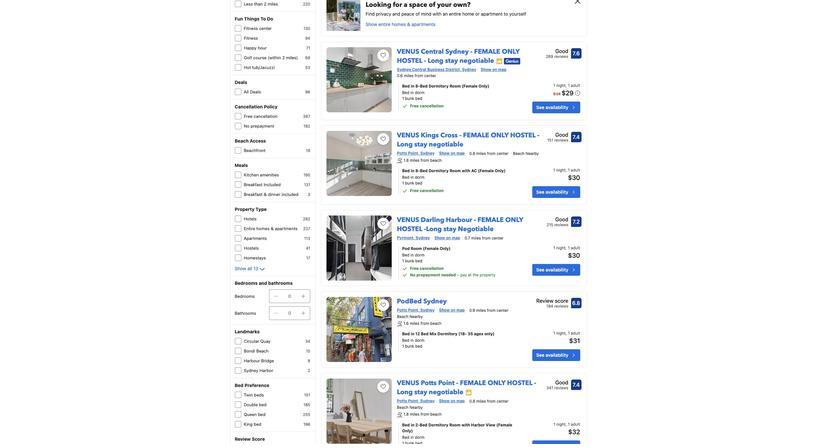 Task type: describe. For each thing, give the bounding box(es) containing it.
hour
[[258, 45, 267, 51]]

beach inside 0.8 miles from center beach nearby
[[397, 406, 408, 411]]

12
[[415, 332, 420, 337]]

adult for podbed sydney
[[571, 332, 580, 336]]

homes inside show entire homes & apartments button
[[392, 22, 406, 27]]

long for central
[[428, 56, 443, 65]]

central for venus
[[421, 47, 444, 56]]

breakfast for breakfast included
[[244, 182, 263, 188]]

miles)
[[286, 55, 298, 60]]

reviews inside review score 184 reviews
[[554, 304, 568, 309]]

215
[[547, 223, 553, 228]]

bed in 8-bed dormitory room (female only) link
[[402, 84, 512, 89]]

see availability for podbed sydney
[[536, 353, 568, 359]]

dormitory inside bed in 12 bed mix dormitory (18- 35 ages only) bed in dorm 1 bunk bed
[[438, 332, 457, 337]]

nearby for $32
[[410, 406, 423, 411]]

bed in dorm
[[402, 436, 425, 441]]

good for good 151 reviews
[[555, 132, 568, 138]]

availability for venus darling harbour - female only hostel -long stay negotiable
[[546, 268, 568, 273]]

twin beds
[[244, 393, 264, 398]]

185
[[303, 403, 310, 408]]

269
[[546, 54, 553, 59]]

from inside 0.8 miles from center beach nearby
[[487, 400, 496, 405]]

from down "sydney central business district, sydney"
[[415, 73, 423, 78]]

255
[[303, 413, 310, 418]]

adult for venus kings cross - female only hostel - long stay negotiable
[[571, 168, 580, 173]]

privacy
[[376, 11, 391, 17]]

happy
[[244, 45, 257, 51]]

view
[[486, 423, 495, 428]]

on for $31
[[451, 308, 455, 313]]

venus potts point - female only hostel - long stay negotiable link
[[397, 377, 536, 397]]

venus central sydney - female only hostel - long stay negotiable link
[[397, 45, 520, 65]]

bunk inside bed in 12 bed mix dormitory (18- 35 ages only) bed in dorm 1 bunk bed
[[405, 345, 414, 349]]

show all 13 button
[[235, 266, 266, 274]]

0 vertical spatial nearby
[[526, 151, 539, 156]]

potts point, sydney for venus
[[397, 151, 435, 156]]

venus darling harbour - female only hostel -long stay negotiable image
[[327, 216, 392, 281]]

homestays
[[244, 256, 266, 261]]

fitness for fitness center
[[244, 26, 258, 31]]

female for harbour
[[478, 216, 504, 225]]

from up bed in dorm
[[421, 413, 429, 418]]

type
[[256, 207, 267, 212]]

bedrooms and bathrooms
[[235, 281, 293, 286]]

bedrooms for bedrooms
[[235, 294, 255, 299]]

venus darling harbour - female only hostel -long stay negotiable link
[[397, 213, 523, 234]]

property
[[235, 207, 254, 212]]

do
[[267, 16, 273, 22]]

35
[[468, 332, 473, 337]]

show on map for $30
[[439, 151, 465, 156]]

0.6
[[397, 73, 403, 78]]

breakfast included
[[244, 182, 281, 188]]

potts for $32
[[397, 399, 407, 404]]

see for venus darling harbour - female only hostel -long stay negotiable
[[536, 268, 544, 273]]

237
[[303, 227, 310, 232]]

venus for venus central sydney - female only hostel - long stay negotiable
[[397, 47, 419, 56]]

double bed
[[244, 403, 267, 408]]

only) inside bed in 2-bed dormitory room with harbor view (female only)
[[402, 429, 413, 434]]

potts point, sydney for podbed
[[397, 308, 435, 313]]

center for 0.8 miles from center
[[497, 151, 509, 156]]

beach inside '0.9 miles from center beach nearby'
[[397, 315, 408, 320]]

68
[[305, 55, 310, 60]]

with for $32
[[462, 423, 470, 428]]

, for podbed sydney
[[566, 332, 567, 336]]

hostel for venus kings cross - female only hostel - long stay negotiable
[[510, 131, 536, 140]]

beds
[[254, 393, 264, 398]]

to
[[261, 16, 266, 22]]

meals
[[235, 163, 248, 168]]

free cancellation for 7.4
[[410, 189, 444, 194]]

dinner
[[268, 192, 280, 197]]

34
[[305, 340, 310, 344]]

map for $30
[[457, 151, 465, 156]]

387
[[303, 114, 310, 119]]

0 horizontal spatial &
[[264, 192, 267, 197]]

beach nearby
[[513, 151, 539, 156]]

1 horizontal spatial 2
[[282, 55, 285, 60]]

free for 7.6
[[410, 104, 419, 109]]

bridge
[[261, 359, 274, 364]]

1 vertical spatial of
[[416, 11, 420, 17]]

fitness center
[[244, 26, 272, 31]]

long for darling
[[426, 225, 442, 234]]

see for venus kings cross - female only hostel - long stay negotiable
[[536, 190, 544, 195]]

only)
[[484, 332, 494, 337]]

room for good 151 reviews
[[450, 169, 461, 174]]

podbed sydney link
[[397, 295, 447, 306]]

center for 0.9 miles from center beach nearby
[[497, 309, 509, 314]]

1 vertical spatial homes
[[256, 226, 270, 232]]

195
[[303, 173, 310, 178]]

see for podbed sydney
[[536, 353, 544, 359]]

bed in 8-bed dormitory room (female only)
[[402, 84, 489, 89]]

& inside button
[[407, 22, 410, 27]]

dormitory for good 341 reviews
[[428, 423, 448, 428]]

landmarks
[[235, 329, 260, 335]]

0.8 for 0.8 miles from center
[[469, 151, 475, 156]]

good for good 215 reviews
[[555, 217, 568, 223]]

point, for podbed
[[408, 308, 419, 313]]

$30 for venus kings cross - female only hostel - long stay negotiable
[[568, 174, 580, 182]]

or
[[475, 11, 480, 17]]

center for 0.8 miles from center beach nearby
[[497, 400, 509, 405]]

harbour bridge
[[244, 359, 274, 364]]

a
[[404, 0, 407, 9]]

stay for darling
[[443, 225, 456, 234]]

reviews for good 269 reviews
[[554, 54, 568, 59]]

only for venus central sydney - female only hostel - long stay negotiable
[[502, 47, 520, 56]]

from down kings in the right top of the page
[[421, 158, 429, 163]]

bondi
[[244, 349, 255, 354]]

review for score
[[235, 437, 251, 443]]

beach right 0.8 miles from center
[[513, 151, 525, 156]]

sydney harbor
[[244, 369, 273, 374]]

hot
[[244, 65, 251, 70]]

0 vertical spatial 2
[[264, 1, 266, 7]]

0.7 miles from center
[[465, 236, 504, 241]]

less than 2 miles
[[244, 1, 278, 7]]

golf course (within 2 miles)
[[244, 55, 298, 60]]

than
[[254, 1, 263, 7]]

1 adult from the top
[[571, 83, 580, 88]]

prepayment for no prepayment needed – pay at the property
[[416, 273, 440, 278]]

bed in dorm 1 bunk bed for darling
[[402, 253, 425, 264]]

looking for a space of your own? image
[[327, 0, 360, 31]]

show down point
[[439, 399, 450, 404]]

good 341 reviews
[[547, 380, 568, 391]]

10
[[306, 349, 310, 354]]

bed in dorm 1 bunk bed for kings
[[402, 175, 425, 186]]

bed in 12 bed mix dormitory (18- 35 ages only) bed in dorm 1 bunk bed
[[402, 332, 494, 349]]

scored 7.6 element
[[571, 48, 581, 59]]

kitchen
[[244, 173, 259, 178]]

bed inside bed in 12 bed mix dormitory (18- 35 ages only) bed in dorm 1 bunk bed
[[415, 345, 422, 349]]

show on map for $32
[[439, 399, 465, 404]]

cancellation for 7.2
[[420, 267, 444, 271]]

7.4 for $30
[[573, 134, 580, 140]]

kitchen amenities
[[244, 173, 279, 178]]

with for $30
[[462, 169, 470, 174]]

sydney inside venus central sydney - female only hostel - long stay negotiable
[[445, 47, 469, 56]]

from right the 1.6
[[421, 322, 429, 327]]

darling
[[421, 216, 444, 225]]

pod
[[402, 247, 410, 252]]

potts inside 'venus potts point - female only hostel - long stay negotiable'
[[421, 380, 437, 388]]

1 bed in dorm 1 bunk bed from the top
[[402, 90, 425, 101]]

night for podbed sydney
[[556, 332, 566, 336]]

, for venus kings cross - female only hostel - long stay negotiable
[[566, 168, 567, 173]]

female for cross
[[463, 131, 489, 140]]

18
[[306, 148, 310, 153]]

podbed sydney
[[397, 298, 447, 306]]

female for sydney
[[474, 47, 500, 56]]

night for venus darling harbour - female only hostel -long stay negotiable
[[556, 246, 566, 251]]

only for venus kings cross - female only hostel - long stay negotiable
[[491, 131, 509, 140]]

2-
[[415, 423, 420, 428]]

1 see availability from the top
[[536, 105, 568, 110]]

bedrooms for bedrooms and bathrooms
[[235, 281, 258, 286]]

with inside looking for a space of your own? find privacy and peace of mind with an entire home or apartment to yourself
[[433, 11, 441, 17]]

property type
[[235, 207, 267, 212]]

review score
[[235, 437, 265, 443]]

282
[[303, 217, 310, 222]]

venus central sydney - female only hostel - long stay negotiable
[[397, 47, 520, 65]]

beach left "access"
[[235, 138, 249, 144]]

1 night , 1 adult $30 for venus darling harbour - female only hostel -long stay negotiable
[[553, 246, 580, 260]]

good element for good 269 reviews
[[546, 47, 568, 55]]

cancellation policy
[[235, 104, 277, 110]]

cancellation down policy on the top of the page
[[254, 114, 277, 119]]

96
[[305, 90, 310, 95]]

apartment
[[481, 11, 503, 17]]

point
[[438, 380, 455, 388]]

circular quay
[[244, 339, 271, 344]]

8- for 7.6
[[415, 84, 420, 89]]

for
[[393, 0, 402, 9]]

1.6
[[404, 322, 409, 327]]

show inside dropdown button
[[235, 266, 246, 272]]

151 inside good 151 reviews
[[547, 138, 553, 143]]

review score element
[[536, 298, 568, 305]]

venus for venus potts point - female only hostel - long stay negotiable
[[397, 380, 419, 388]]

see availability link for podbed sydney
[[532, 350, 580, 362]]

, inside '1 night , 1 adult $32'
[[566, 423, 567, 428]]

8
[[308, 359, 310, 364]]

1 inside bed in 12 bed mix dormitory (18- 35 ages only) bed in dorm 1 bunk bed
[[402, 345, 404, 349]]

center for 0.6 miles from center
[[424, 73, 436, 78]]

room for good 269 reviews
[[450, 84, 461, 89]]

review score 184 reviews
[[536, 299, 568, 309]]

cancellation
[[235, 104, 263, 110]]

1 , from the top
[[566, 83, 567, 88]]

preference
[[245, 383, 269, 389]]

1.8 for $30
[[404, 158, 409, 163]]

bed in 8-bed dormitory room with ac (female only)
[[402, 169, 506, 174]]

130
[[303, 26, 310, 31]]

show down venus central sydney - female only hostel - long stay negotiable
[[481, 67, 491, 72]]

from down negotiable
[[482, 236, 491, 241]]

stay for potts
[[414, 389, 427, 397]]

hostels
[[244, 246, 259, 251]]

dorm for 7.2
[[415, 253, 425, 258]]

good for good 269 reviews
[[555, 48, 568, 54]]

0.6 miles from center
[[397, 73, 436, 78]]

adult for venus darling harbour - female only hostel -long stay negotiable
[[571, 246, 580, 251]]

beach for sydney
[[430, 322, 442, 327]]

94
[[305, 36, 310, 41]]

ac
[[471, 169, 477, 174]]

see availability for venus darling harbour - female only hostel -long stay negotiable
[[536, 268, 568, 273]]



Task type: vqa. For each thing, say whether or not it's contained in the screenshot.


Task type: locate. For each thing, give the bounding box(es) containing it.
hostel up 0.6 miles from center on the top of page
[[397, 56, 422, 65]]

availability down $34
[[546, 105, 568, 110]]

1 horizontal spatial harbour
[[446, 216, 472, 225]]

of left mind
[[416, 11, 420, 17]]

see availability down $34
[[536, 105, 568, 110]]

beach up the 1.6
[[397, 315, 408, 320]]

see availability link up review score element
[[532, 265, 580, 276]]

0.8 inside 0.8 miles from center beach nearby
[[469, 400, 475, 405]]

0 horizontal spatial 2
[[264, 1, 266, 7]]

1 vertical spatial 2
[[282, 55, 285, 60]]

night inside '1 night , 1 adult $32'
[[556, 423, 566, 428]]

$30 for venus darling harbour - female only hostel -long stay negotiable
[[568, 252, 580, 260]]

central inside venus central sydney - female only hostel - long stay negotiable
[[421, 47, 444, 56]]

show up 'pod room (female only)'
[[434, 236, 445, 241]]

2 1 night , 1 adult $30 from the top
[[553, 246, 580, 260]]

breakfast
[[244, 182, 263, 188], [244, 192, 263, 197]]

1.8 miles from beach
[[404, 158, 442, 163], [404, 413, 442, 418]]

0 vertical spatial fitness
[[244, 26, 258, 31]]

1 vertical spatial harbour
[[244, 359, 260, 364]]

1 vertical spatial entire
[[378, 22, 390, 27]]

night inside 1 night , 1 adult $31
[[556, 332, 566, 336]]

negotiable for cross
[[429, 140, 463, 149]]

41
[[306, 246, 310, 251]]

(female right ac
[[478, 169, 494, 174]]

prepayment left needed on the bottom of page
[[416, 273, 440, 278]]

0 horizontal spatial no
[[244, 124, 249, 129]]

2
[[264, 1, 266, 7], [282, 55, 285, 60], [308, 369, 310, 374]]

negotiable inside venus central sydney - female only hostel - long stay negotiable
[[460, 56, 494, 65]]

map for $31
[[457, 308, 465, 313]]

0 horizontal spatial review
[[235, 437, 251, 443]]

and
[[392, 11, 400, 17], [259, 281, 267, 286]]

central up 0.6 miles from center on the top of page
[[412, 67, 426, 72]]

hostel inside venus kings cross - female only hostel - long stay negotiable
[[510, 131, 536, 140]]

fun
[[235, 16, 243, 22]]

no for no prepayment
[[244, 124, 249, 129]]

stay inside venus kings cross - female only hostel - long stay negotiable
[[414, 140, 427, 149]]

long inside venus kings cross - female only hostel - long stay negotiable
[[397, 140, 413, 149]]

bunk for 7.2
[[405, 259, 414, 264]]

1 horizontal spatial homes
[[392, 22, 406, 27]]

2 0 from the top
[[288, 311, 291, 316]]

free cancellation up 'darling'
[[410, 189, 444, 194]]

from inside '0.9 miles from center beach nearby'
[[487, 309, 496, 314]]

2 good from the top
[[555, 132, 568, 138]]

bedrooms
[[235, 281, 258, 286], [235, 294, 255, 299]]

& right entire
[[271, 226, 274, 232]]

2 vertical spatial point,
[[408, 399, 419, 404]]

review for score
[[536, 299, 554, 304]]

center inside 0.8 miles from center beach nearby
[[497, 400, 509, 405]]

$30
[[568, 174, 580, 182], [568, 252, 580, 260]]

female inside venus kings cross - female only hostel - long stay negotiable
[[463, 131, 489, 140]]

central for sydney
[[412, 67, 426, 72]]

venus for venus kings cross - female only hostel - long stay negotiable
[[397, 131, 419, 140]]

room
[[450, 84, 461, 89], [450, 169, 461, 174], [411, 247, 422, 252], [449, 423, 461, 428]]

2 beach from the top
[[430, 322, 442, 327]]

no for no prepayment needed – pay at the property
[[410, 273, 415, 278]]

7.4 right good 341 reviews
[[573, 383, 580, 389]]

long inside 'venus potts point - female only hostel - long stay negotiable'
[[397, 389, 413, 397]]

potts point, sydney down podbed sydney
[[397, 308, 435, 313]]

1 good from the top
[[555, 48, 568, 54]]

5 night from the top
[[556, 423, 566, 428]]

venus inside venus darling harbour - female only hostel -long stay negotiable
[[397, 216, 419, 225]]

hostel inside venus darling harbour - female only hostel -long stay negotiable
[[397, 225, 422, 234]]

0 vertical spatial potts point, sydney
[[397, 151, 435, 156]]

show down find
[[366, 22, 377, 27]]

policy
[[264, 104, 277, 110]]

1 horizontal spatial harbor
[[471, 423, 485, 428]]

1 7.4 from the top
[[573, 134, 580, 140]]

breakfast for breakfast & dinner included
[[244, 192, 263, 197]]

3 see availability link from the top
[[532, 265, 580, 276]]

podbed sydney image
[[327, 298, 392, 363]]

2 scored 7.4 element from the top
[[571, 380, 581, 391]]

1 vertical spatial harbor
[[471, 423, 485, 428]]

0.7
[[465, 236, 470, 241]]

tub/jacuzzi
[[252, 65, 275, 70]]

4 reviews from the top
[[554, 304, 568, 309]]

scored 7.4 element right good 341 reviews
[[571, 380, 581, 391]]

entire right the "an"
[[449, 11, 461, 17]]

1 horizontal spatial prepayment
[[416, 273, 440, 278]]

at
[[468, 273, 472, 278]]

1 horizontal spatial &
[[271, 226, 274, 232]]

1 vertical spatial central
[[412, 67, 426, 72]]

hostel up 'beach nearby'
[[510, 131, 536, 140]]

sydney central business district, sydney
[[397, 67, 476, 72]]

double
[[244, 403, 258, 408]]

entire
[[244, 226, 255, 232]]

3 see from the top
[[536, 268, 544, 273]]

cancellation up needed on the bottom of page
[[420, 267, 444, 271]]

1 horizontal spatial no
[[410, 273, 415, 278]]

$31
[[569, 338, 580, 345]]

0 horizontal spatial and
[[259, 281, 267, 286]]

1 bunk from the top
[[405, 96, 414, 101]]

nearby for $31
[[410, 315, 423, 320]]

2 see availability from the top
[[536, 190, 568, 195]]

1 vertical spatial beach
[[430, 322, 442, 327]]

3 potts point, sydney from the top
[[397, 399, 435, 404]]

3 reviews from the top
[[554, 223, 568, 228]]

pyrmont,
[[397, 236, 415, 241]]

homes up "apartments"
[[256, 226, 270, 232]]

show left all on the bottom of page
[[235, 266, 246, 272]]

negotiable inside 'venus potts point - female only hostel - long stay negotiable'
[[429, 389, 463, 397]]

3 bunk from the top
[[405, 259, 414, 264]]

beach down 0.8 miles from center beach nearby
[[430, 413, 442, 418]]

long for kings
[[397, 140, 413, 149]]

2 bedrooms from the top
[[235, 294, 255, 299]]

female inside venus darling harbour - female only hostel -long stay negotiable
[[478, 216, 504, 225]]

negotiable inside venus kings cross - female only hostel - long stay negotiable
[[429, 140, 463, 149]]

1 vertical spatial &
[[264, 192, 267, 197]]

1 potts point, sydney from the top
[[397, 151, 435, 156]]

central
[[421, 47, 444, 56], [412, 67, 426, 72]]

entire down privacy
[[378, 22, 390, 27]]

twin
[[244, 393, 253, 398]]

bunk for 7.4
[[405, 181, 414, 186]]

0 vertical spatial 1.8
[[404, 158, 409, 163]]

good inside good 269 reviews
[[555, 48, 568, 54]]

5 , from the top
[[566, 423, 567, 428]]

bathrooms
[[268, 281, 293, 286]]

dormitory inside bed in 2-bed dormitory room with harbor view (female only)
[[428, 423, 448, 428]]

2 breakfast from the top
[[244, 192, 263, 197]]

good element for good 215 reviews
[[547, 216, 568, 224]]

0.8
[[469, 151, 475, 156], [469, 400, 475, 405]]

0 vertical spatial negotiable
[[460, 56, 494, 65]]

2 vertical spatial beach
[[430, 413, 442, 418]]

0 vertical spatial apartments
[[412, 22, 436, 27]]

with left ac
[[462, 169, 470, 174]]

beachfront
[[244, 148, 266, 153]]

see availability up the good 215 reviews
[[536, 190, 568, 195]]

adult inside 1 night , 1 adult $31
[[571, 332, 580, 336]]

your
[[437, 0, 452, 9]]

fitness up happy
[[244, 36, 258, 41]]

stay inside venus central sydney - female only hostel - long stay negotiable
[[445, 56, 458, 65]]

1.8 miles from beach up 2-
[[404, 413, 442, 418]]

0.8 for 0.8 miles from center beach nearby
[[469, 400, 475, 405]]

2 1.8 miles from beach from the top
[[404, 413, 442, 418]]

0 vertical spatial 1.8 miles from beach
[[404, 158, 442, 163]]

free cancellation down the bed in 8-bed dormitory room (female only)
[[410, 104, 444, 109]]

from down venus kings cross - female only hostel - long stay negotiable
[[487, 151, 496, 156]]

3 beach from the top
[[430, 413, 442, 418]]

see availability link for venus darling harbour - female only hostel -long stay negotiable
[[532, 265, 580, 276]]

2 bed in dorm 1 bunk bed from the top
[[402, 175, 425, 186]]

6.8
[[572, 301, 580, 307]]

entire homes & apartments
[[244, 226, 297, 232]]

golf
[[244, 55, 252, 60]]

1 availability from the top
[[546, 105, 568, 110]]

0 horizontal spatial homes
[[256, 226, 270, 232]]

2 down 8
[[308, 369, 310, 374]]

1 horizontal spatial apartments
[[412, 22, 436, 27]]

only inside venus darling harbour - female only hostel -long stay negotiable
[[505, 216, 523, 225]]

1 horizontal spatial and
[[392, 11, 400, 17]]

stay inside 'venus potts point - female only hostel - long stay negotiable'
[[414, 389, 427, 397]]

& left dinner
[[264, 192, 267, 197]]

17
[[306, 256, 310, 261]]

hostel left 341
[[507, 380, 532, 388]]

show inside button
[[366, 22, 377, 27]]

1 vertical spatial no
[[410, 273, 415, 278]]

bedrooms up bathrooms
[[235, 294, 255, 299]]

negotiable down the cross
[[429, 140, 463, 149]]

from
[[415, 73, 423, 78], [487, 151, 496, 156], [421, 158, 429, 163], [482, 236, 491, 241], [487, 309, 496, 314], [421, 322, 429, 327], [487, 400, 496, 405], [421, 413, 429, 418]]

cancellation for 7.6
[[420, 104, 444, 109]]

5 reviews from the top
[[554, 386, 568, 391]]

harbour up negotiable
[[446, 216, 472, 225]]

2 reviews from the top
[[554, 138, 568, 143]]

1 see availability link from the top
[[532, 102, 580, 114]]

scored 7.4 element
[[571, 132, 581, 143], [571, 380, 581, 391]]

see availability link down 1 night , 1 adult $31
[[532, 350, 580, 362]]

2 horizontal spatial &
[[407, 22, 410, 27]]

4 good from the top
[[555, 380, 568, 386]]

0 horizontal spatial of
[[416, 11, 420, 17]]

reviews inside the good 215 reviews
[[554, 223, 568, 228]]

cancellation
[[420, 104, 444, 109], [254, 114, 277, 119], [420, 189, 444, 194], [420, 267, 444, 271]]

female for point
[[460, 380, 486, 388]]

homes down the peace
[[392, 22, 406, 27]]

1 1.8 miles from beach from the top
[[404, 158, 442, 163]]

course
[[253, 55, 267, 60]]

and left bathrooms
[[259, 281, 267, 286]]

2 see from the top
[[536, 190, 544, 195]]

3 availability from the top
[[546, 268, 568, 273]]

1 breakfast from the top
[[244, 182, 263, 188]]

reviews inside good 341 reviews
[[554, 386, 568, 391]]

harbour inside venus darling harbour - female only hostel -long stay negotiable
[[446, 216, 472, 225]]

prepayment for no prepayment
[[251, 124, 274, 129]]

access
[[250, 138, 266, 144]]

1 horizontal spatial review
[[536, 299, 554, 304]]

1 vertical spatial bed in dorm 1 bunk bed
[[402, 175, 425, 186]]

0 vertical spatial 8-
[[415, 84, 420, 89]]

bunk
[[405, 96, 414, 101], [405, 181, 414, 186], [405, 259, 414, 264], [405, 345, 414, 349]]

1 vertical spatial apartments
[[275, 226, 297, 232]]

genius discounts available at this property. image
[[504, 58, 520, 65], [504, 58, 520, 65]]

stay for kings
[[414, 140, 427, 149]]

0 vertical spatial 1 night , 1 adult $30
[[553, 168, 580, 182]]

business
[[427, 67, 445, 72]]

harbour down bondi at the bottom left of page
[[244, 359, 260, 364]]

1 $30 from the top
[[568, 174, 580, 182]]

2 vertical spatial with
[[462, 423, 470, 428]]

1 vertical spatial prepayment
[[416, 273, 440, 278]]

only
[[502, 47, 520, 56], [491, 131, 509, 140], [505, 216, 523, 225], [488, 380, 506, 388]]

prepayment up "access"
[[251, 124, 274, 129]]

free cancellation for 7.6
[[410, 104, 444, 109]]

see availability down 1 night , 1 adult $31
[[536, 353, 568, 359]]

and inside looking for a space of your own? find privacy and peace of mind with an entire home or apartment to yourself
[[392, 11, 400, 17]]

1 vertical spatial breakfast
[[244, 192, 263, 197]]

room for good 341 reviews
[[449, 423, 461, 428]]

, for venus darling harbour - female only hostel -long stay negotiable
[[566, 246, 567, 251]]

0 vertical spatial 7.4
[[573, 134, 580, 140]]

1 vertical spatial 151
[[304, 393, 310, 398]]

2 $30 from the top
[[568, 252, 580, 260]]

2 vertical spatial potts point, sydney
[[397, 399, 435, 404]]

1 vertical spatial review
[[235, 437, 251, 443]]

&
[[407, 22, 410, 27], [264, 192, 267, 197], [271, 226, 274, 232]]

negotiable down point
[[429, 389, 463, 397]]

circular
[[244, 339, 259, 344]]

venus inside venus central sydney - female only hostel - long stay negotiable
[[397, 47, 419, 56]]

8- for 7.4
[[415, 169, 420, 174]]

map for $32
[[457, 399, 465, 404]]

with inside bed in 2-bed dormitory room with harbor view (female only)
[[462, 423, 470, 428]]

–
[[457, 273, 459, 278]]

on for $32
[[451, 399, 455, 404]]

beach up bed in dorm
[[397, 406, 408, 411]]

room inside bed in 2-bed dormitory room with harbor view (female only)
[[449, 423, 461, 428]]

(within
[[268, 55, 281, 60]]

5 dorm from the top
[[415, 436, 425, 441]]

review inside review score 184 reviews
[[536, 299, 554, 304]]

3
[[308, 192, 310, 197]]

hostel for venus central sydney - female only hostel - long stay negotiable
[[397, 56, 422, 65]]

3 night from the top
[[556, 246, 566, 251]]

0 horizontal spatial harbor
[[260, 369, 273, 374]]

4 , from the top
[[566, 332, 567, 336]]

miles inside 0.8 miles from center beach nearby
[[476, 400, 486, 405]]

1 dorm from the top
[[415, 90, 425, 95]]

venus central sydney - female only hostel - long stay negotiable image
[[327, 47, 392, 113]]

free cancellation
[[410, 104, 444, 109], [244, 114, 277, 119], [410, 189, 444, 194], [410, 267, 444, 271]]

4 night from the top
[[556, 332, 566, 336]]

dorm inside bed in 12 bed mix dormitory (18- 35 ages only) bed in dorm 1 bunk bed
[[415, 339, 425, 344]]

0 for bedrooms
[[288, 294, 291, 299]]

0 horizontal spatial apartments
[[275, 226, 297, 232]]

stay inside venus darling harbour - female only hostel -long stay negotiable
[[443, 225, 456, 234]]

no prepayment
[[244, 124, 274, 129]]

only inside venus kings cross - female only hostel - long stay negotiable
[[491, 131, 509, 140]]

1 horizontal spatial deals
[[250, 89, 261, 95]]

amenities
[[260, 173, 279, 178]]

on for $30
[[451, 151, 455, 156]]

of up mind
[[429, 0, 436, 9]]

1 horizontal spatial entire
[[449, 11, 461, 17]]

(female inside bed in 2-bed dormitory room with harbor view (female only)
[[496, 423, 512, 428]]

free cancellation down 'pod room (female only)'
[[410, 267, 444, 271]]

this property is part of our preferred partner program. it's committed to providing excellent service and good value. it'll pay us a higher commission if you make a booking. image
[[496, 58, 503, 65], [496, 58, 503, 65], [465, 390, 472, 397]]

harbor inside bed in 2-bed dormitory room with harbor view (female only)
[[471, 423, 485, 428]]

all deals
[[244, 89, 261, 95]]

breakfast down breakfast included
[[244, 192, 263, 197]]

1 beach from the top
[[430, 158, 442, 163]]

potts point, sydney down kings in the right top of the page
[[397, 151, 435, 156]]

1 bedrooms from the top
[[235, 281, 258, 286]]

3 , from the top
[[566, 246, 567, 251]]

venus kings cross - female only hostel - long stay negotiable image
[[327, 131, 392, 196]]

apartments down mind
[[412, 22, 436, 27]]

0 horizontal spatial entire
[[378, 22, 390, 27]]

hostel inside 'venus potts point - female only hostel - long stay negotiable'
[[507, 380, 532, 388]]

adult inside '1 night , 1 adult $32'
[[571, 423, 580, 428]]

0 vertical spatial entire
[[449, 11, 461, 17]]

entire
[[449, 11, 461, 17], [378, 22, 390, 27]]

1.8 miles from beach down kings in the right top of the page
[[404, 158, 442, 163]]

of
[[429, 0, 436, 9], [416, 11, 420, 17]]

negotiable
[[458, 225, 494, 234]]

no up beach access at the top of page
[[244, 124, 249, 129]]

1 venus from the top
[[397, 47, 419, 56]]

entire inside looking for a space of your own? find privacy and peace of mind with an entire home or apartment to yourself
[[449, 11, 461, 17]]

beach up mix on the right
[[430, 322, 442, 327]]

good element for good 151 reviews
[[547, 131, 568, 139]]

1 vertical spatial $30
[[568, 252, 580, 260]]

2 right than
[[264, 1, 266, 7]]

hotels
[[244, 217, 257, 222]]

availability up the good 215 reviews
[[546, 190, 568, 195]]

fitness for fitness
[[244, 36, 258, 41]]

venus for venus darling harbour - female only hostel -long stay negotiable
[[397, 216, 419, 225]]

0 vertical spatial deals
[[235, 80, 247, 85]]

1 vertical spatial with
[[462, 169, 470, 174]]

2 venus from the top
[[397, 131, 419, 140]]

1 0 from the top
[[288, 294, 291, 299]]

131
[[304, 183, 310, 188]]

center inside '0.9 miles from center beach nearby'
[[497, 309, 509, 314]]

happy hour
[[244, 45, 267, 51]]

long inside venus darling harbour - female only hostel -long stay negotiable
[[426, 225, 442, 234]]

less
[[244, 1, 253, 7]]

cancellation down the bed in 8-bed dormitory room (female only)
[[420, 104, 444, 109]]

all
[[247, 266, 252, 272]]

good element for good 341 reviews
[[547, 380, 568, 387]]

room down district,
[[450, 84, 461, 89]]

venus inside 'venus potts point - female only hostel - long stay negotiable'
[[397, 380, 419, 388]]

reviews for good 341 reviews
[[554, 386, 568, 391]]

availability for venus kings cross - female only hostel - long stay negotiable
[[546, 190, 568, 195]]

harbor down "bridge"
[[260, 369, 273, 374]]

0 vertical spatial point,
[[408, 151, 419, 156]]

from right 0.9
[[487, 309, 496, 314]]

good inside good 341 reviews
[[555, 380, 568, 386]]

harbor left view
[[471, 423, 485, 428]]

0 vertical spatial and
[[392, 11, 400, 17]]

see availability up review score element
[[536, 268, 568, 273]]

3 good from the top
[[555, 217, 568, 223]]

1 night , 1 adult $30 for venus kings cross - female only hostel - long stay negotiable
[[553, 168, 580, 182]]

2 7.4 from the top
[[573, 383, 580, 389]]

reviews for good 215 reviews
[[554, 223, 568, 228]]

pod room (female only) link
[[402, 246, 512, 252]]

negotiable for point
[[429, 389, 463, 397]]

2 1.8 from the top
[[404, 413, 409, 418]]

apartments left 237
[[275, 226, 297, 232]]

with down 0.8 miles from center beach nearby
[[462, 423, 470, 428]]

0 vertical spatial 0
[[288, 294, 291, 299]]

3 point, from the top
[[408, 399, 419, 404]]

0 horizontal spatial 151
[[304, 393, 310, 398]]

0 vertical spatial no
[[244, 124, 249, 129]]

1 scored 7.4 element from the top
[[571, 132, 581, 143]]

see availability link for venus kings cross - female only hostel - long stay negotiable
[[532, 187, 580, 198]]

show down the cross
[[439, 151, 450, 156]]

only inside venus central sydney - female only hostel - long stay negotiable
[[502, 47, 520, 56]]

0 vertical spatial review
[[536, 299, 554, 304]]

see availability link down $34
[[532, 102, 580, 114]]

8-
[[415, 84, 420, 89], [415, 169, 420, 174]]

hostel for venus darling harbour - female only hostel -long stay negotiable
[[397, 225, 422, 234]]

0 vertical spatial with
[[433, 11, 441, 17]]

$34
[[553, 92, 561, 97]]

1 see from the top
[[536, 105, 544, 110]]

0.8 down venus kings cross - female only hostel - long stay negotiable
[[469, 151, 475, 156]]

female inside venus central sydney - female only hostel - long stay negotiable
[[474, 47, 500, 56]]

dormitory for good 269 reviews
[[429, 84, 449, 89]]

0 horizontal spatial deals
[[235, 80, 247, 85]]

room left ac
[[450, 169, 461, 174]]

with left the "an"
[[433, 11, 441, 17]]

1 vertical spatial deals
[[250, 89, 261, 95]]

, inside 1 night , 1 adult $31
[[566, 332, 567, 336]]

0 for bathrooms
[[288, 311, 291, 316]]

184
[[546, 304, 553, 309]]

1.8 for $32
[[404, 413, 409, 418]]

& down the peace
[[407, 22, 410, 27]]

no prepayment needed – pay at the property
[[410, 273, 496, 278]]

scored 6.8 element
[[571, 299, 581, 309]]

1 vertical spatial 7.4
[[573, 383, 580, 389]]

2 see availability link from the top
[[532, 187, 580, 198]]

53
[[305, 65, 310, 70]]

1 0.8 from the top
[[469, 151, 475, 156]]

220
[[303, 2, 310, 7]]

bed in dorm 1 bunk bed
[[402, 90, 425, 101], [402, 175, 425, 186], [402, 253, 425, 264]]

4 availability from the top
[[546, 353, 568, 359]]

cancellation for 7.4
[[420, 189, 444, 194]]

find
[[366, 11, 375, 17]]

2 , from the top
[[566, 168, 567, 173]]

show entire homes & apartments
[[366, 22, 436, 27]]

2 fitness from the top
[[244, 36, 258, 41]]

free cancellation for 7.2
[[410, 267, 444, 271]]

1 1.8 from the top
[[404, 158, 409, 163]]

kings
[[421, 131, 439, 140]]

looking for a space of your own? find privacy and peace of mind with an entire home or apartment to yourself
[[366, 0, 526, 17]]

1 fitness from the top
[[244, 26, 258, 31]]

show on map for $31
[[439, 308, 465, 313]]

0 vertical spatial harbor
[[260, 369, 273, 374]]

0 horizontal spatial harbour
[[244, 359, 260, 364]]

0 vertical spatial harbour
[[446, 216, 472, 225]]

bedrooms down show all 13 dropdown button
[[235, 281, 258, 286]]

2 0.8 from the top
[[469, 400, 475, 405]]

venus potts point - female only hostel - long stay negotiable
[[397, 380, 536, 397]]

hostel inside venus central sydney - female only hostel - long stay negotiable
[[397, 56, 422, 65]]

1 vertical spatial point,
[[408, 308, 419, 313]]

$32
[[568, 429, 580, 436]]

see availability link up the good 215 reviews
[[532, 187, 580, 198]]

bed preference
[[235, 383, 269, 389]]

see availability for venus kings cross - female only hostel - long stay negotiable
[[536, 190, 568, 195]]

availability up review score element
[[546, 268, 568, 273]]

sydney
[[445, 47, 469, 56], [397, 67, 411, 72], [462, 67, 476, 72], [420, 151, 435, 156], [416, 236, 430, 241], [423, 298, 447, 306], [420, 308, 435, 313], [244, 369, 258, 374], [420, 399, 435, 404]]

0
[[288, 294, 291, 299], [288, 311, 291, 316]]

dorm for 7.6
[[415, 90, 425, 95]]

2 8- from the top
[[415, 169, 420, 174]]

hostel up pyrmont, sydney
[[397, 225, 422, 234]]

1 horizontal spatial 151
[[547, 138, 553, 143]]

room down 0.8 miles from center beach nearby
[[449, 423, 461, 428]]

5 adult from the top
[[571, 423, 580, 428]]

this property is part of our preferred partner program. it's committed to providing excellent service and good value. it'll pay us a higher commission if you make a booking. image for venus potts point - female only hostel - long stay negotiable
[[465, 390, 472, 397]]

0 vertical spatial bed in dorm 1 bunk bed
[[402, 90, 425, 101]]

1 reviews from the top
[[554, 54, 568, 59]]

0 vertical spatial scored 7.4 element
[[571, 132, 581, 143]]

1 vertical spatial 0
[[288, 311, 291, 316]]

bed in 2-bed dormitory room with harbor view (female only)
[[402, 423, 512, 434]]

4 adult from the top
[[571, 332, 580, 336]]

cancellation up 'darling'
[[420, 189, 444, 194]]

2 vertical spatial negotiable
[[429, 389, 463, 397]]

miles inside '0.9 miles from center beach nearby'
[[476, 309, 486, 314]]

good inside good 151 reviews
[[555, 132, 568, 138]]

no up the podbed
[[410, 273, 415, 278]]

reviews inside good 151 reviews
[[554, 138, 568, 143]]

0 vertical spatial of
[[429, 0, 436, 9]]

1 vertical spatial 0.8
[[469, 400, 475, 405]]

room inside bed in 8-bed dormitory room with ac (female only) link
[[450, 169, 461, 174]]

1 vertical spatial scored 7.4 element
[[571, 380, 581, 391]]

2 vertical spatial 2
[[308, 369, 310, 374]]

free
[[410, 104, 419, 109], [244, 114, 253, 119], [410, 189, 419, 194], [410, 267, 419, 271]]

2 horizontal spatial 2
[[308, 369, 310, 374]]

deals right all
[[250, 89, 261, 95]]

(female down pyrmont, sydney
[[423, 247, 439, 252]]

(female down venus central sydney - female only hostel - long stay negotiable
[[462, 84, 478, 89]]

score
[[555, 299, 568, 304]]

reviews
[[554, 54, 568, 59], [554, 138, 568, 143], [554, 223, 568, 228], [554, 304, 568, 309], [554, 386, 568, 391]]

0 vertical spatial 0.8
[[469, 151, 475, 156]]

in inside bed in 2-bed dormitory room with harbor view (female only)
[[411, 423, 414, 428]]

2 potts point, sydney from the top
[[397, 308, 435, 313]]

from up view
[[487, 400, 496, 405]]

long inside venus central sydney - female only hostel - long stay negotiable
[[428, 56, 443, 65]]

night for venus kings cross - female only hostel - long stay negotiable
[[556, 168, 566, 173]]

room inside pod room (female only) link
[[411, 247, 422, 252]]

potts point, sydney up 2-
[[397, 399, 435, 404]]

1 vertical spatial fitness
[[244, 36, 258, 41]]

point, for venus
[[408, 151, 419, 156]]

1 vertical spatial 8-
[[415, 169, 420, 174]]

0 vertical spatial breakfast
[[244, 182, 263, 188]]

3 venus from the top
[[397, 216, 419, 225]]

0.8 miles from center beach nearby
[[397, 400, 509, 411]]

apartments inside button
[[412, 22, 436, 27]]

good for good 341 reviews
[[555, 380, 568, 386]]

2 point, from the top
[[408, 308, 419, 313]]

potts for $30
[[397, 151, 407, 156]]

long for potts
[[397, 389, 413, 397]]

1 horizontal spatial of
[[429, 0, 436, 9]]

nearby inside 0.8 miles from center beach nearby
[[410, 406, 423, 411]]

deals up all
[[235, 80, 247, 85]]

venus potts point - female only hostel - long stay negotiable image
[[327, 380, 392, 445]]

3 dorm from the top
[[415, 253, 425, 258]]

good inside the good 215 reviews
[[555, 217, 568, 223]]

1 1 night , 1 adult $30 from the top
[[553, 168, 580, 182]]

2 vertical spatial bed in dorm 1 bunk bed
[[402, 253, 425, 264]]

1 vertical spatial bedrooms
[[235, 294, 255, 299]]

4 bunk from the top
[[405, 345, 414, 349]]

3 see availability from the top
[[536, 268, 568, 273]]

only for venus darling harbour - female only hostel -long stay negotiable
[[505, 216, 523, 225]]

1 vertical spatial 1 night , 1 adult $30
[[553, 246, 580, 260]]

4 see availability from the top
[[536, 353, 568, 359]]

this property is part of our preferred partner program. it's committed to providing excellent service and good value. it'll pay us a higher commission if you make a booking. image
[[465, 390, 472, 397]]

0 vertical spatial &
[[407, 22, 410, 27]]

2 dorm from the top
[[415, 175, 425, 180]]

1 night from the top
[[556, 83, 566, 88]]

beach down the quay
[[256, 349, 269, 354]]

1 night , 1 adult $31
[[553, 332, 580, 345]]

4 dorm from the top
[[415, 339, 425, 344]]

7.4 right good 151 reviews
[[573, 134, 580, 140]]

0 vertical spatial beach
[[430, 158, 442, 163]]

room right pod
[[411, 247, 422, 252]]

potts point, sydney
[[397, 151, 435, 156], [397, 308, 435, 313], [397, 399, 435, 404]]

7.2
[[573, 219, 580, 225]]

show down podbed sydney
[[439, 308, 450, 313]]

2 bunk from the top
[[405, 181, 414, 186]]

2 vertical spatial &
[[271, 226, 274, 232]]

room inside bed in 8-bed dormitory room (female only) link
[[450, 84, 461, 89]]

2 availability from the top
[[546, 190, 568, 195]]

4 see availability link from the top
[[532, 350, 580, 362]]

entire inside show entire homes & apartments button
[[378, 22, 390, 27]]

space
[[409, 0, 427, 9]]

1 vertical spatial and
[[259, 281, 267, 286]]

0 vertical spatial central
[[421, 47, 444, 56]]

reviews inside good 269 reviews
[[554, 54, 568, 59]]

1 vertical spatial potts point, sydney
[[397, 308, 435, 313]]

1 point, from the top
[[408, 151, 419, 156]]

venus kings cross - female only hostel - long stay negotiable link
[[397, 129, 539, 149]]

1 vertical spatial 1.8 miles from beach
[[404, 413, 442, 418]]

7.6
[[573, 51, 580, 56]]

negotiable up district,
[[460, 56, 494, 65]]

only inside 'venus potts point - female only hostel - long stay negotiable'
[[488, 380, 506, 388]]

1 vertical spatial nearby
[[410, 315, 423, 320]]

fitness down things
[[244, 26, 258, 31]]

scored 7.2 element
[[571, 217, 581, 227]]

4 see from the top
[[536, 353, 544, 359]]

2 adult from the top
[[571, 168, 580, 173]]

free cancellation up no prepayment
[[244, 114, 277, 119]]

0 vertical spatial homes
[[392, 22, 406, 27]]

scored 7.4 element for $32
[[571, 380, 581, 391]]

availability down 1 night , 1 adult $31
[[546, 353, 568, 359]]

0 vertical spatial prepayment
[[251, 124, 274, 129]]

2 night from the top
[[556, 168, 566, 173]]

central up business
[[421, 47, 444, 56]]

nearby inside '0.9 miles from center beach nearby'
[[410, 315, 423, 320]]

venus inside venus kings cross - female only hostel - long stay negotiable
[[397, 131, 419, 140]]

2 left miles)
[[282, 55, 285, 60]]

beach up "bed in 8-bed dormitory room with ac (female only)"
[[430, 158, 442, 163]]

3 bed in dorm 1 bunk bed from the top
[[402, 253, 425, 264]]

good element
[[546, 47, 568, 55], [547, 131, 568, 139], [547, 216, 568, 224], [547, 380, 568, 387]]

3 adult from the top
[[571, 246, 580, 251]]

4 venus from the top
[[397, 380, 419, 388]]

bunk for 7.6
[[405, 96, 414, 101]]

the
[[473, 273, 479, 278]]

night
[[556, 83, 566, 88], [556, 168, 566, 173], [556, 246, 566, 251], [556, 332, 566, 336], [556, 423, 566, 428]]

female inside 'venus potts point - female only hostel - long stay negotiable'
[[460, 380, 486, 388]]

1 8- from the top
[[415, 84, 420, 89]]

free for 7.2
[[410, 267, 419, 271]]



